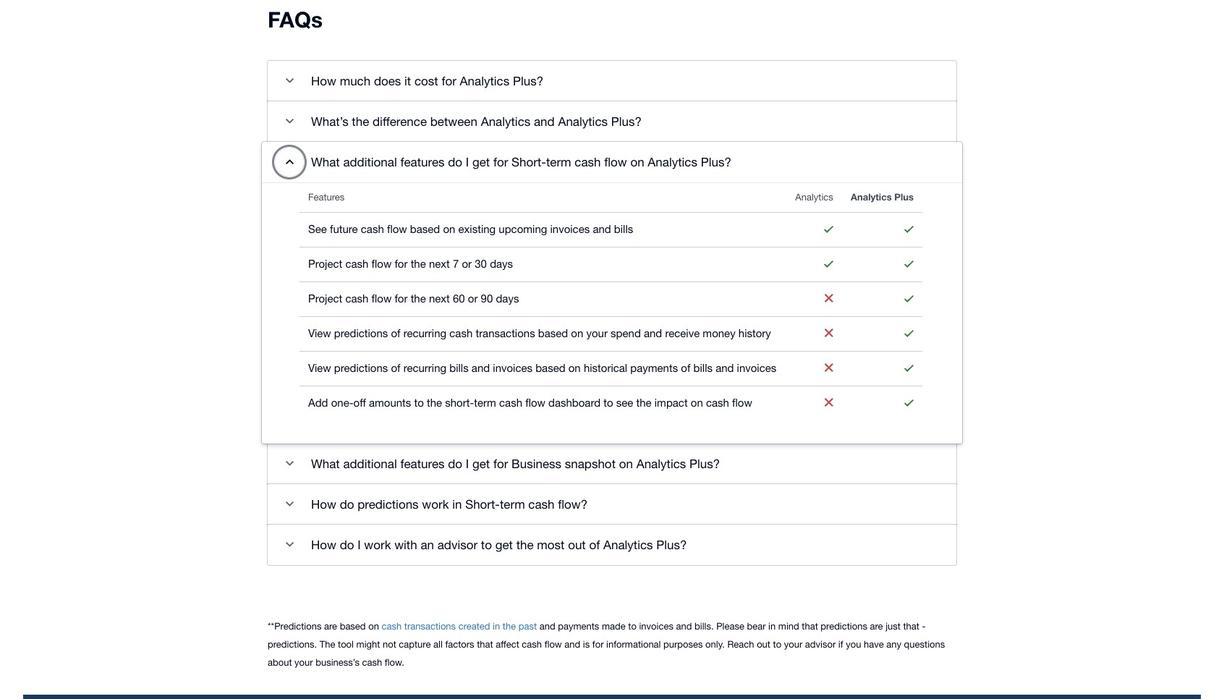 Task type: describe. For each thing, give the bounding box(es) containing it.
predictions inside and payments made to invoices and bills. please bear in mind that predictions are just that - predictions. the tool might not capture all factors that affect cash flow and is for informational purposes only. reach out to your advisor if you have any questions about your business's cash flow.
[[821, 621, 868, 632]]

faq section element
[[300, 183, 923, 420]]

much
[[340, 74, 371, 88]]

2 vertical spatial your
[[295, 657, 313, 668]]

predictions.
[[268, 639, 317, 650]]

please
[[717, 621, 745, 632]]

1 horizontal spatial term
[[500, 497, 525, 511]]

upcoming
[[499, 223, 547, 235]]

how do predictions work in short-term cash flow?
[[311, 497, 588, 511]]

of up amounts on the left bottom of page
[[391, 362, 401, 374]]

is
[[583, 639, 590, 650]]

1 horizontal spatial in
[[493, 621, 500, 632]]

1 horizontal spatial that
[[802, 621, 818, 632]]

your inside faq section element
[[587, 327, 608, 339]]

not
[[383, 639, 396, 650]]

mind
[[779, 621, 800, 632]]

cash up not
[[382, 621, 402, 632]]

view predictions of recurring cash transactions based on your spend and receive money history
[[308, 327, 771, 339]]

out inside and payments made to invoices and bills. please bear in mind that predictions are just that - predictions. the tool might not capture all factors that affect cash flow and is for informational purposes only. reach out to your advisor if you have any questions about your business's cash flow.
[[757, 639, 771, 650]]

of down project cash flow for the next 60 or 90 days
[[391, 327, 401, 339]]

toggle image for how do predictions work in short-term cash flow?
[[275, 490, 304, 519]]

what additional features do i get for business snapshot on analytics plus?
[[311, 456, 720, 471]]

for down project cash flow for the next 7 or 30 days
[[395, 292, 408, 304]]

in inside and payments made to invoices and bills. please bear in mind that predictions are just that - predictions. the tool might not capture all factors that affect cash flow and is for informational purposes only. reach out to your advisor if you have any questions about your business's cash flow.
[[769, 621, 776, 632]]

flow inside dropdown button
[[604, 155, 627, 169]]

recurring for cash
[[404, 327, 447, 339]]

on inside the what additional features do i get for business snapshot on analytics plus? dropdown button
[[619, 456, 633, 471]]

or for 90
[[468, 292, 478, 304]]

for right cost
[[442, 74, 457, 88]]

does
[[374, 74, 401, 88]]

see future cash flow based on existing upcoming invoices and bills
[[308, 223, 633, 235]]

what's
[[311, 114, 349, 129]]

invoices inside and payments made to invoices and bills. please bear in mind that predictions are just that - predictions. the tool might not capture all factors that affect cash flow and is for informational purposes only. reach out to your advisor if you have any questions about your business's cash flow.
[[639, 621, 674, 632]]

on left historical
[[569, 362, 581, 374]]

-
[[922, 621, 926, 632]]

2 horizontal spatial bills
[[694, 362, 713, 374]]

of inside dropdown button
[[589, 537, 600, 552]]

in inside dropdown button
[[452, 497, 462, 511]]

made
[[602, 621, 626, 632]]

flow down project cash flow for the next 7 or 30 days
[[372, 292, 392, 304]]

and down money
[[716, 362, 734, 374]]

additional for what additional features do i get for business snapshot on analytics plus?
[[343, 456, 397, 471]]

informational
[[607, 639, 661, 650]]

features for short-
[[401, 155, 445, 169]]

60
[[453, 292, 465, 304]]

what's the difference between analytics and analytics plus? button
[[268, 101, 957, 142]]

capture
[[399, 639, 431, 650]]

transactions for created
[[404, 621, 456, 632]]

future
[[330, 223, 358, 235]]

plus
[[895, 191, 914, 203]]

analytics plus
[[851, 191, 914, 203]]

toggle image for what additional features do i get for business snapshot on analytics plus?
[[275, 449, 304, 478]]

days for project cash flow for the next 7 or 30 days
[[490, 257, 513, 270]]

invoices up the 'add one-off amounts to the short-term cash flow dashboard to see the impact on cash flow' on the bottom of the page
[[493, 362, 533, 374]]

based down view predictions of recurring cash transactions based on your spend and receive money history
[[536, 362, 566, 374]]

advisor inside dropdown button
[[438, 537, 478, 552]]

have
[[864, 639, 884, 650]]

work for i
[[364, 537, 391, 552]]

7
[[453, 257, 459, 270]]

cash down might
[[362, 657, 382, 668]]

0 vertical spatial term
[[546, 155, 571, 169]]

how do i work with an advisor to get the most out of analytics plus?
[[311, 537, 687, 552]]

0 vertical spatial short-
[[512, 155, 546, 169]]

just
[[886, 621, 901, 632]]

cash right future
[[361, 223, 384, 235]]

past
[[519, 621, 537, 632]]

flow down view predictions of recurring bills and invoices based on historical payments of bills and invoices
[[526, 396, 546, 409]]

see
[[308, 223, 327, 235]]

cash down project cash flow for the next 7 or 30 days
[[345, 292, 369, 304]]

cash left flow?
[[529, 497, 555, 511]]

features for business
[[401, 456, 445, 471]]

of down receive
[[681, 362, 691, 374]]

features
[[308, 191, 345, 202]]

historical
[[584, 362, 628, 374]]

**predictions are based on cash transactions created in the past
[[268, 621, 537, 632]]

cash down what's the difference between analytics and analytics plus? dropdown button
[[575, 155, 601, 169]]

how for how do predictions work in short-term cash flow?
[[311, 497, 336, 511]]

additional for what additional features do i get for short-term cash flow on analytics plus?
[[343, 155, 397, 169]]

factors
[[445, 639, 474, 650]]

i for short-
[[466, 155, 469, 169]]

bear
[[747, 621, 766, 632]]

i for business
[[466, 456, 469, 471]]

invoices right upcoming
[[550, 223, 590, 235]]

how for how much does it cost for analytics plus?
[[311, 74, 336, 88]]

for down what's the difference between analytics and analytics plus?
[[493, 155, 508, 169]]

between
[[430, 114, 478, 129]]

flow.
[[385, 657, 404, 668]]

and left the is
[[565, 639, 581, 650]]

to right amounts on the left bottom of page
[[414, 396, 424, 409]]

to inside dropdown button
[[481, 537, 492, 552]]

on inside what additional features do i get for short-term cash flow on analytics plus? dropdown button
[[631, 155, 645, 169]]

money
[[703, 327, 736, 339]]

1 horizontal spatial bills
[[614, 223, 633, 235]]

0 horizontal spatial that
[[477, 639, 493, 650]]

off
[[354, 396, 366, 409]]

1 vertical spatial short-
[[465, 497, 500, 511]]

cost
[[415, 74, 438, 88]]

snapshot
[[565, 456, 616, 471]]

get for short-
[[473, 155, 490, 169]]

cash right impact
[[706, 396, 729, 409]]

reach
[[728, 639, 754, 650]]

project cash flow for the next 7 or 30 days
[[308, 257, 513, 270]]

add one-off amounts to the short-term cash flow dashboard to see the impact on cash flow
[[308, 396, 753, 409]]

the inside dropdown button
[[352, 114, 369, 129]]

work for predictions
[[422, 497, 449, 511]]

flow up project cash flow for the next 60 or 90 days
[[372, 257, 392, 270]]

spend
[[611, 327, 641, 339]]

flow?
[[558, 497, 588, 511]]

affect
[[496, 639, 519, 650]]

to up informational on the bottom of page
[[628, 621, 637, 632]]

flow down history
[[732, 396, 753, 409]]

and payments made to invoices and bills. please bear in mind that predictions are just that - predictions. the tool might not capture all factors that affect cash flow and is for informational purposes only. reach out to your advisor if you have any questions about your business's cash flow.
[[268, 621, 945, 668]]

cash down 60
[[450, 327, 473, 339]]

get for business
[[473, 456, 490, 471]]

and up purposes
[[676, 621, 692, 632]]

2 vertical spatial get
[[495, 537, 513, 552]]

on left existing
[[443, 223, 455, 235]]

the up affect
[[503, 621, 516, 632]]

questions
[[904, 639, 945, 650]]

for inside and payments made to invoices and bills. please bear in mind that predictions are just that - predictions. the tool might not capture all factors that affect cash flow and is for informational purposes only. reach out to your advisor if you have any questions about your business's cash flow.
[[593, 639, 604, 650]]

one-
[[331, 396, 354, 409]]

predictions up off
[[334, 362, 388, 374]]

on right impact
[[691, 396, 703, 409]]

created
[[459, 621, 490, 632]]

cash transactions created in the past link
[[382, 621, 537, 632]]

how do i work with an advisor to get the most out of analytics plus? button
[[268, 524, 957, 565]]

most
[[537, 537, 565, 552]]

predictions inside how do predictions work in short-term cash flow? dropdown button
[[358, 497, 419, 511]]

project for project cash flow for the next 7 or 30 days
[[308, 257, 342, 270]]

tool
[[338, 639, 354, 650]]

it
[[405, 74, 411, 88]]

project cash flow for the next 60 or 90 days
[[308, 292, 519, 304]]

bills.
[[695, 621, 714, 632]]

based up tool
[[340, 621, 366, 632]]

1 vertical spatial your
[[784, 639, 803, 650]]

what's the difference between analytics and analytics plus?
[[311, 114, 642, 129]]

next for 60
[[429, 292, 450, 304]]

impact
[[655, 396, 688, 409]]

history
[[739, 327, 771, 339]]



Task type: vqa. For each thing, say whether or not it's contained in the screenshot.
How do I work with an advisor to get the most out of Analytics Plus? Toggle image
yes



Task type: locate. For each thing, give the bounding box(es) containing it.
that
[[802, 621, 818, 632], [904, 621, 920, 632], [477, 639, 493, 650]]

get up how do predictions work in short-term cash flow?
[[473, 456, 490, 471]]

add
[[308, 396, 328, 409]]

to down mind
[[773, 639, 782, 650]]

view
[[308, 327, 331, 339], [308, 362, 331, 374]]

based up view predictions of recurring bills and invoices based on historical payments of bills and invoices
[[538, 327, 568, 339]]

features down 'difference'
[[401, 155, 445, 169]]

how do predictions work in short-term cash flow? button
[[268, 484, 957, 524]]

out right "most"
[[568, 537, 586, 552]]

project for project cash flow for the next 60 or 90 days
[[308, 292, 342, 304]]

1 vertical spatial transactions
[[404, 621, 456, 632]]

your left spend
[[587, 327, 608, 339]]

1 vertical spatial what
[[311, 456, 340, 471]]

are up the
[[324, 621, 337, 632]]

might
[[356, 639, 380, 650]]

and right spend
[[644, 327, 662, 339]]

on up might
[[368, 621, 379, 632]]

additional down off
[[343, 456, 397, 471]]

2 next from the top
[[429, 292, 450, 304]]

if
[[839, 639, 844, 650]]

based up project cash flow for the next 7 or 30 days
[[410, 223, 440, 235]]

invoices up informational on the bottom of page
[[639, 621, 674, 632]]

for right the is
[[593, 639, 604, 650]]

predictions
[[334, 327, 388, 339], [334, 362, 388, 374], [358, 497, 419, 511], [821, 621, 868, 632]]

recurring down project cash flow for the next 60 or 90 days
[[404, 327, 447, 339]]

2 project from the top
[[308, 292, 342, 304]]

flow inside and payments made to invoices and bills. please bear in mind that predictions are just that - predictions. the tool might not capture all factors that affect cash flow and is for informational purposes only. reach out to your advisor if you have any questions about your business's cash flow.
[[545, 639, 562, 650]]

recurring
[[404, 327, 447, 339], [404, 362, 447, 374]]

**predictions
[[268, 621, 322, 632]]

out down bear
[[757, 639, 771, 650]]

2 vertical spatial term
[[500, 497, 525, 511]]

payments inside and payments made to invoices and bills. please bear in mind that predictions are just that - predictions. the tool might not capture all factors that affect cash flow and is for informational purposes only. reach out to your advisor if you have any questions about your business's cash flow.
[[558, 621, 599, 632]]

1 vertical spatial additional
[[343, 456, 397, 471]]

i left "with"
[[358, 537, 361, 552]]

0 vertical spatial recurring
[[404, 327, 447, 339]]

that right mind
[[802, 621, 818, 632]]

1 vertical spatial i
[[466, 456, 469, 471]]

any
[[887, 639, 902, 650]]

1 toggle image from the top
[[275, 66, 304, 95]]

2 what from the top
[[311, 456, 340, 471]]

with
[[395, 537, 417, 552]]

0 horizontal spatial out
[[568, 537, 586, 552]]

and up short-
[[472, 362, 490, 374]]

4 toggle image from the top
[[275, 530, 304, 559]]

payments inside faq section element
[[631, 362, 678, 374]]

short- down what's the difference between analytics and analytics plus?
[[512, 155, 546, 169]]

dashboard
[[549, 396, 601, 409]]

1 vertical spatial next
[[429, 292, 450, 304]]

view for view predictions of recurring bills and invoices based on historical payments of bills and invoices
[[308, 362, 331, 374]]

bills down what additional features do i get for short-term cash flow on analytics plus? dropdown button
[[614, 223, 633, 235]]

0 vertical spatial i
[[466, 155, 469, 169]]

to
[[414, 396, 424, 409], [604, 396, 613, 409], [481, 537, 492, 552], [628, 621, 637, 632], [773, 639, 782, 650]]

what down add
[[311, 456, 340, 471]]

0 vertical spatial features
[[401, 155, 445, 169]]

flow
[[604, 155, 627, 169], [387, 223, 407, 235], [372, 257, 392, 270], [372, 292, 392, 304], [526, 396, 546, 409], [732, 396, 753, 409], [545, 639, 562, 650]]

that left -
[[904, 621, 920, 632]]

how much does it cost for analytics plus?
[[311, 74, 544, 88]]

of right "most"
[[589, 537, 600, 552]]

payments
[[631, 362, 678, 374], [558, 621, 599, 632]]

in
[[452, 497, 462, 511], [493, 621, 500, 632], [769, 621, 776, 632]]

bills down money
[[694, 362, 713, 374]]

transactions inside faq section element
[[476, 327, 535, 339]]

1 horizontal spatial work
[[422, 497, 449, 511]]

on right "snapshot" on the bottom of the page
[[619, 456, 633, 471]]

0 horizontal spatial advisor
[[438, 537, 478, 552]]

2 vertical spatial how
[[311, 537, 336, 552]]

what additional features do i get for short-term cash flow on analytics plus?
[[311, 155, 732, 169]]

next left 7
[[429, 257, 450, 270]]

0 vertical spatial additional
[[343, 155, 397, 169]]

days right 30
[[490, 257, 513, 270]]

in up affect
[[493, 621, 500, 632]]

1 view from the top
[[308, 327, 331, 339]]

flow down what's the difference between analytics and analytics plus? dropdown button
[[604, 155, 627, 169]]

toggle image
[[275, 107, 304, 136], [275, 147, 304, 176], [275, 449, 304, 478], [275, 530, 304, 559]]

features up how do predictions work in short-term cash flow?
[[401, 456, 445, 471]]

0 horizontal spatial work
[[364, 537, 391, 552]]

days
[[490, 257, 513, 270], [496, 292, 519, 304]]

toggle image
[[275, 66, 304, 95], [275, 490, 304, 519]]

0 vertical spatial or
[[462, 257, 472, 270]]

the right what's
[[352, 114, 369, 129]]

to left see
[[604, 396, 613, 409]]

how for how do i work with an advisor to get the most out of analytics plus?
[[311, 537, 336, 552]]

1 horizontal spatial transactions
[[476, 327, 535, 339]]

2 additional from the top
[[343, 456, 397, 471]]

0 vertical spatial your
[[587, 327, 608, 339]]

on
[[631, 155, 645, 169], [443, 223, 455, 235], [571, 327, 584, 339], [569, 362, 581, 374], [691, 396, 703, 409], [619, 456, 633, 471], [368, 621, 379, 632]]

0 vertical spatial what
[[311, 155, 340, 169]]

transactions up all on the bottom
[[404, 621, 456, 632]]

0 vertical spatial toggle image
[[275, 66, 304, 95]]

0 horizontal spatial term
[[474, 396, 496, 409]]

2 recurring from the top
[[404, 362, 447, 374]]

0 vertical spatial view
[[308, 327, 331, 339]]

1 additional from the top
[[343, 155, 397, 169]]

out inside dropdown button
[[568, 537, 586, 552]]

1 toggle image from the top
[[275, 107, 304, 136]]

out
[[568, 537, 586, 552], [757, 639, 771, 650]]

the up project cash flow for the next 60 or 90 days
[[411, 257, 426, 270]]

0 horizontal spatial in
[[452, 497, 462, 511]]

term inside faq section element
[[474, 396, 496, 409]]

1 vertical spatial payments
[[558, 621, 599, 632]]

predictions up the if
[[821, 621, 868, 632]]

term
[[546, 155, 571, 169], [474, 396, 496, 409], [500, 497, 525, 511]]

0 horizontal spatial are
[[324, 621, 337, 632]]

1 next from the top
[[429, 257, 450, 270]]

1 vertical spatial out
[[757, 639, 771, 650]]

advisor right an
[[438, 537, 478, 552]]

predictions down project cash flow for the next 60 or 90 days
[[334, 327, 388, 339]]

transactions down the 90
[[476, 327, 535, 339]]

or right 7
[[462, 257, 472, 270]]

2 toggle image from the top
[[275, 147, 304, 176]]

1 vertical spatial how
[[311, 497, 336, 511]]

1 vertical spatial advisor
[[805, 639, 836, 650]]

advisor inside and payments made to invoices and bills. please bear in mind that predictions are just that - predictions. the tool might not capture all factors that affect cash flow and is for informational purposes only. reach out to your advisor if you have any questions about your business's cash flow.
[[805, 639, 836, 650]]

days for project cash flow for the next 60 or 90 days
[[496, 292, 519, 304]]

0 horizontal spatial bills
[[450, 362, 469, 374]]

and
[[534, 114, 555, 129], [593, 223, 611, 235], [644, 327, 662, 339], [472, 362, 490, 374], [716, 362, 734, 374], [540, 621, 556, 632], [676, 621, 692, 632], [565, 639, 581, 650]]

0 vertical spatial advisor
[[438, 537, 478, 552]]

payments up impact
[[631, 362, 678, 374]]

cash down future
[[345, 257, 369, 270]]

cash down view predictions of recurring bills and invoices based on historical payments of bills and invoices
[[499, 396, 523, 409]]

0 horizontal spatial your
[[295, 657, 313, 668]]

i
[[466, 155, 469, 169], [466, 456, 469, 471], [358, 537, 361, 552]]

get left "most"
[[495, 537, 513, 552]]

flow up project cash flow for the next 7 or 30 days
[[387, 223, 407, 235]]

purposes
[[664, 639, 703, 650]]

i up how do predictions work in short-term cash flow?
[[466, 456, 469, 471]]

flow left the is
[[545, 639, 562, 650]]

that down the created on the bottom left of the page
[[477, 639, 493, 650]]

toggle image inside how much does it cost for analytics plus? dropdown button
[[275, 66, 304, 95]]

1 vertical spatial recurring
[[404, 362, 447, 374]]

are inside and payments made to invoices and bills. please bear in mind that predictions are just that - predictions. the tool might not capture all factors that affect cash flow and is for informational purposes only. reach out to your advisor if you have any questions about your business's cash flow.
[[870, 621, 883, 632]]

are
[[324, 621, 337, 632], [870, 621, 883, 632]]

toggle image for how much does it cost for analytics plus?
[[275, 66, 304, 95]]

1 features from the top
[[401, 155, 445, 169]]

on left spend
[[571, 327, 584, 339]]

toggle image inside what's the difference between analytics and analytics plus? dropdown button
[[275, 107, 304, 136]]

the
[[352, 114, 369, 129], [411, 257, 426, 270], [411, 292, 426, 304], [427, 396, 442, 409], [636, 396, 652, 409], [516, 537, 534, 552], [503, 621, 516, 632]]

on down what's the difference between analytics and analytics plus? dropdown button
[[631, 155, 645, 169]]

short-
[[512, 155, 546, 169], [465, 497, 500, 511]]

2 horizontal spatial term
[[546, 155, 571, 169]]

1 horizontal spatial are
[[870, 621, 883, 632]]

faqs
[[268, 6, 323, 32]]

existing
[[458, 223, 496, 235]]

1 vertical spatial features
[[401, 456, 445, 471]]

business's
[[316, 657, 360, 668]]

0 vertical spatial project
[[308, 257, 342, 270]]

get down what's the difference between analytics and analytics plus?
[[473, 155, 490, 169]]

difference
[[373, 114, 427, 129]]

next for 7
[[429, 257, 450, 270]]

0 vertical spatial get
[[473, 155, 490, 169]]

1 horizontal spatial payments
[[631, 362, 678, 374]]

only.
[[706, 639, 725, 650]]

30
[[475, 257, 487, 270]]

2 are from the left
[[870, 621, 883, 632]]

work
[[422, 497, 449, 511], [364, 537, 391, 552]]

3 how from the top
[[311, 537, 336, 552]]

for
[[442, 74, 457, 88], [493, 155, 508, 169], [395, 257, 408, 270], [395, 292, 408, 304], [493, 456, 508, 471], [593, 639, 604, 650]]

short- up how do i work with an advisor to get the most out of analytics plus?
[[465, 497, 500, 511]]

0 horizontal spatial payments
[[558, 621, 599, 632]]

and inside dropdown button
[[534, 114, 555, 129]]

work left "with"
[[364, 537, 391, 552]]

short-
[[445, 396, 474, 409]]

days right the 90
[[496, 292, 519, 304]]

business
[[512, 456, 562, 471]]

for left business
[[493, 456, 508, 471]]

features
[[401, 155, 445, 169], [401, 456, 445, 471]]

toggle image for what's the difference between analytics and analytics plus?
[[275, 107, 304, 136]]

1 recurring from the top
[[404, 327, 447, 339]]

next
[[429, 257, 450, 270], [429, 292, 450, 304]]

0 vertical spatial days
[[490, 257, 513, 270]]

1 are from the left
[[324, 621, 337, 632]]

transactions
[[476, 327, 535, 339], [404, 621, 456, 632]]

bills
[[614, 223, 633, 235], [450, 362, 469, 374], [694, 362, 713, 374]]

1 vertical spatial term
[[474, 396, 496, 409]]

invoices down history
[[737, 362, 777, 374]]

what for what additional features do i get for short-term cash flow on analytics plus?
[[311, 155, 340, 169]]

2 horizontal spatial that
[[904, 621, 920, 632]]

predictions up "with"
[[358, 497, 419, 511]]

amounts
[[369, 396, 411, 409]]

0 vertical spatial work
[[422, 497, 449, 511]]

what additional features do i get for short-term cash flow on analytics plus? button
[[262, 142, 963, 182]]

invoices
[[550, 223, 590, 235], [493, 362, 533, 374], [737, 362, 777, 374], [639, 621, 674, 632]]

all
[[434, 639, 443, 650]]

1 how from the top
[[311, 74, 336, 88]]

for up project cash flow for the next 60 or 90 days
[[395, 257, 408, 270]]

3 toggle image from the top
[[275, 449, 304, 478]]

do
[[448, 155, 463, 169], [448, 456, 463, 471], [340, 497, 354, 511], [340, 537, 354, 552]]

1 vertical spatial toggle image
[[275, 490, 304, 519]]

additional
[[343, 155, 397, 169], [343, 456, 397, 471]]

i down what's the difference between analytics and analytics plus?
[[466, 155, 469, 169]]

1 vertical spatial days
[[496, 292, 519, 304]]

1 horizontal spatial short-
[[512, 155, 546, 169]]

and right the past
[[540, 621, 556, 632]]

view for view predictions of recurring cash transactions based on your spend and receive money history
[[308, 327, 331, 339]]

recurring up short-
[[404, 362, 447, 374]]

are left just
[[870, 621, 883, 632]]

term down view predictions of recurring bills and invoices based on historical payments of bills and invoices
[[474, 396, 496, 409]]

1 what from the top
[[311, 155, 340, 169]]

0 horizontal spatial transactions
[[404, 621, 456, 632]]

1 horizontal spatial advisor
[[805, 639, 836, 650]]

recurring for bills
[[404, 362, 447, 374]]

of
[[391, 327, 401, 339], [391, 362, 401, 374], [681, 362, 691, 374], [589, 537, 600, 552]]

in right bear
[[769, 621, 776, 632]]

your
[[587, 327, 608, 339], [784, 639, 803, 650], [295, 657, 313, 668]]

1 horizontal spatial your
[[587, 327, 608, 339]]

plus? inside dropdown button
[[611, 114, 642, 129]]

the
[[320, 639, 335, 650]]

payments up the is
[[558, 621, 599, 632]]

view predictions of recurring bills and invoices based on historical payments of bills and invoices
[[308, 362, 777, 374]]

cash
[[575, 155, 601, 169], [361, 223, 384, 235], [345, 257, 369, 270], [345, 292, 369, 304], [450, 327, 473, 339], [499, 396, 523, 409], [706, 396, 729, 409], [529, 497, 555, 511], [382, 621, 402, 632], [522, 639, 542, 650], [362, 657, 382, 668]]

1 vertical spatial view
[[308, 362, 331, 374]]

plus?
[[513, 74, 544, 88], [611, 114, 642, 129], [701, 155, 732, 169], [690, 456, 720, 471], [657, 537, 687, 552]]

advisor left the if
[[805, 639, 836, 650]]

toggle image inside the what additional features do i get for business snapshot on analytics plus? dropdown button
[[275, 449, 304, 478]]

what up features
[[311, 155, 340, 169]]

analytics
[[460, 74, 510, 88], [481, 114, 531, 129], [558, 114, 608, 129], [648, 155, 698, 169], [851, 191, 892, 203], [796, 191, 834, 202], [637, 456, 686, 471], [604, 537, 653, 552]]

0 vertical spatial how
[[311, 74, 336, 88]]

your down predictions.
[[295, 657, 313, 668]]

see
[[616, 396, 633, 409]]

0 vertical spatial next
[[429, 257, 450, 270]]

project
[[308, 257, 342, 270], [308, 292, 342, 304]]

2 horizontal spatial in
[[769, 621, 776, 632]]

term down what additional features do i get for business snapshot on analytics plus?
[[500, 497, 525, 511]]

about
[[268, 657, 292, 668]]

2 horizontal spatial your
[[784, 639, 803, 650]]

toggle image for how do i work with an advisor to get the most out of analytics plus?
[[275, 530, 304, 559]]

2 toggle image from the top
[[275, 490, 304, 519]]

toggle image inside what additional features do i get for short-term cash flow on analytics plus? dropdown button
[[275, 147, 304, 176]]

toggle image for what additional features do i get for short-term cash flow on analytics plus?
[[275, 147, 304, 176]]

work up an
[[422, 497, 449, 511]]

the right see
[[636, 396, 652, 409]]

2 features from the top
[[401, 456, 445, 471]]

1 vertical spatial get
[[473, 456, 490, 471]]

in up how do i work with an advisor to get the most out of analytics plus?
[[452, 497, 462, 511]]

receive
[[665, 327, 700, 339]]

what for what additional features do i get for business snapshot on analytics plus?
[[311, 456, 340, 471]]

what additional features do i get for business snapshot on analytics plus? button
[[268, 443, 957, 484]]

1 vertical spatial project
[[308, 292, 342, 304]]

0 vertical spatial out
[[568, 537, 586, 552]]

how much does it cost for analytics plus? button
[[268, 61, 957, 101]]

2 how from the top
[[311, 497, 336, 511]]

90
[[481, 292, 493, 304]]

toggle image inside how do i work with an advisor to get the most out of analytics plus? dropdown button
[[275, 530, 304, 559]]

the left short-
[[427, 396, 442, 409]]

0 horizontal spatial short-
[[465, 497, 500, 511]]

or for 30
[[462, 257, 472, 270]]

or
[[462, 257, 472, 270], [468, 292, 478, 304]]

1 vertical spatial work
[[364, 537, 391, 552]]

you
[[846, 639, 861, 650]]

0 vertical spatial transactions
[[476, 327, 535, 339]]

the down project cash flow for the next 7 or 30 days
[[411, 292, 426, 304]]

an
[[421, 537, 434, 552]]

cash down the past
[[522, 639, 542, 650]]

1 vertical spatial or
[[468, 292, 478, 304]]

toggle image inside how do predictions work in short-term cash flow? dropdown button
[[275, 490, 304, 519]]

the left "most"
[[516, 537, 534, 552]]

2 view from the top
[[308, 362, 331, 374]]

transactions for based
[[476, 327, 535, 339]]

0 vertical spatial payments
[[631, 362, 678, 374]]

next left 60
[[429, 292, 450, 304]]

and down what additional features do i get for short-term cash flow on analytics plus? dropdown button
[[593, 223, 611, 235]]

1 project from the top
[[308, 257, 342, 270]]

1 horizontal spatial out
[[757, 639, 771, 650]]

2 vertical spatial i
[[358, 537, 361, 552]]

the inside dropdown button
[[516, 537, 534, 552]]



